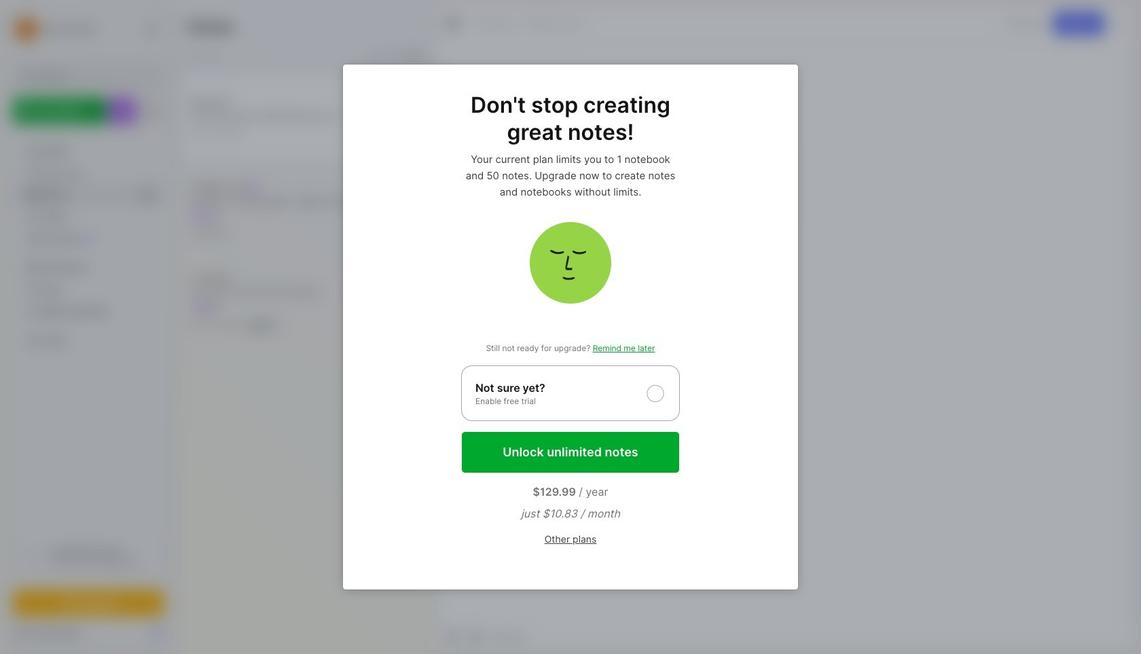 Task type: describe. For each thing, give the bounding box(es) containing it.
Note Editor text field
[[436, 43, 1137, 622]]

Search text field
[[37, 69, 152, 82]]

add tag image
[[468, 628, 484, 644]]

tree inside "main" element
[[5, 133, 172, 525]]

expand notebooks image
[[18, 264, 26, 272]]



Task type: vqa. For each thing, say whether or not it's contained in the screenshot.
Search Box
yes



Task type: locate. For each thing, give the bounding box(es) containing it.
main element
[[0, 0, 177, 654]]

none search field inside "main" element
[[37, 67, 152, 84]]

happy face illustration image
[[530, 222, 612, 304]]

expand tags image
[[18, 286, 26, 294]]

None checkbox
[[461, 366, 680, 421]]

add a reminder image
[[444, 628, 461, 644]]

dialog
[[343, 65, 798, 590]]

None search field
[[37, 67, 152, 84]]

tree
[[5, 133, 172, 525]]

expand note image
[[446, 16, 462, 32]]

note window element
[[436, 4, 1138, 650]]



